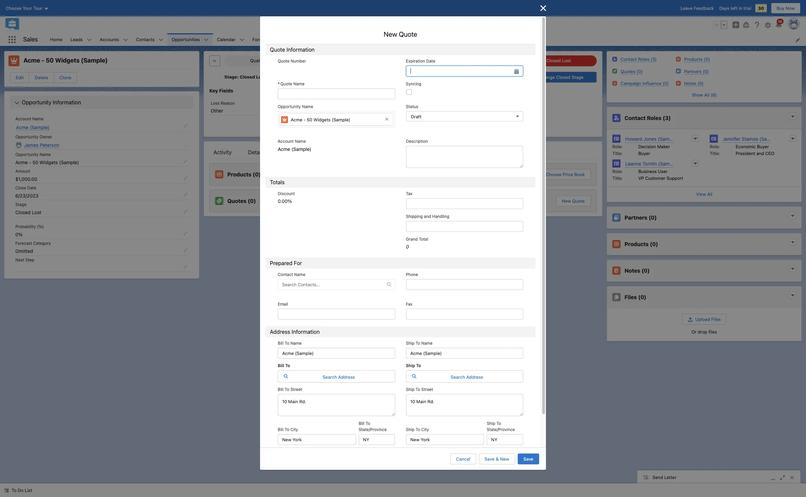 Task type: locate. For each thing, give the bounding box(es) containing it.
group
[[713, 21, 727, 29]]

to for ship to name
[[416, 341, 420, 346]]

new quote down price
[[562, 199, 585, 204]]

50 up delete
[[46, 57, 54, 64]]

partners (0) link
[[684, 68, 709, 75]]

2 horizontal spatial 50
[[307, 117, 312, 122]]

search down bill to name text box
[[323, 375, 337, 380]]

(0) for partners (0)'s text default icon
[[649, 215, 657, 221]]

opportunity down james
[[15, 152, 38, 157]]

1 search address from the left
[[323, 375, 355, 380]]

0 horizontal spatial lost
[[32, 210, 41, 215]]

save for save
[[524, 457, 534, 462]]

stage right change
[[572, 75, 584, 80]]

to inside ship to state/province
[[497, 422, 501, 427]]

fax
[[406, 302, 413, 307]]

(0) right "partners"
[[649, 215, 657, 221]]

2 horizontal spatial address
[[466, 375, 483, 380]]

ship for ship to street
[[406, 387, 415, 392]]

tax
[[406, 191, 413, 196]]

new inside save & new 'button'
[[500, 457, 509, 462]]

change closed stage button
[[526, 72, 597, 83]]

1 search from the left
[[323, 375, 337, 380]]

log
[[435, 114, 441, 120]]

1 vertical spatial 50
[[307, 117, 312, 122]]

title: for leanne
[[613, 176, 623, 181]]

1 horizontal spatial -
[[42, 57, 44, 64]]

2 vertical spatial contact
[[278, 272, 293, 278]]

name inside account name acme (sample)
[[295, 139, 306, 144]]

and right shipping
[[424, 214, 431, 219]]

state/province up ship to state/province text field
[[487, 428, 515, 433]]

lessons
[[442, 114, 457, 120]]

economic
[[736, 144, 756, 149]]

role: down jennifer stamos (sample) "icon"
[[710, 144, 720, 149]]

search for bill to street
[[323, 375, 337, 380]]

address down ship to name text box at the right bottom of page
[[466, 375, 483, 380]]

2 vertical spatial text default image
[[791, 294, 795, 298]]

stage up closed lost
[[15, 202, 26, 207]]

contact roles (3)
[[625, 115, 671, 121]]

2 search from the left
[[451, 375, 465, 380]]

products inside button
[[516, 172, 534, 177]]

(0) for text default icon related to products (0)
[[650, 241, 658, 247]]

0 horizontal spatial date
[[27, 186, 36, 191]]

all for view
[[708, 192, 713, 197]]

information inside opportunity information dropdown button
[[53, 99, 81, 106]]

0 vertical spatial all
[[705, 92, 710, 98]]

1 vertical spatial widgets
[[314, 117, 331, 122]]

0 horizontal spatial buyer
[[639, 151, 650, 156]]

acme - 50 widgets (sample)
[[23, 57, 108, 64], [291, 117, 350, 122], [15, 160, 79, 165]]

syncing
[[406, 81, 421, 86]]

1 horizontal spatial 50
[[46, 57, 54, 64]]

Shipping and Handling text field
[[406, 221, 523, 232]]

new down choose price book
[[562, 199, 571, 204]]

0 vertical spatial date
[[426, 59, 435, 64]]

price
[[563, 172, 573, 177]]

1 vertical spatial lost
[[32, 210, 41, 215]]

0 vertical spatial lost
[[256, 74, 266, 80]]

0 horizontal spatial state/province
[[359, 428, 387, 433]]

0 horizontal spatial *
[[278, 81, 280, 86]]

contact roles image
[[613, 57, 617, 61]]

2 save from the left
[[524, 457, 534, 462]]

products up quotes (0)
[[227, 172, 251, 178]]

search down ship to name text box at the right bottom of page
[[451, 375, 465, 380]]

new left viewed
[[384, 30, 397, 38]]

0 horizontal spatial search address
[[323, 375, 355, 380]]

(sample) inside "acme (sample)" link
[[30, 124, 50, 130]]

products (0) down partners (0)
[[625, 241, 658, 247]]

to down address information
[[285, 341, 289, 346]]

or drop files
[[692, 329, 717, 335]]

- up delete button
[[42, 57, 44, 64]]

1 vertical spatial buyer
[[639, 151, 650, 156]]

1 horizontal spatial address
[[338, 375, 355, 380]]

1 horizontal spatial date
[[426, 59, 435, 64]]

products
[[429, 37, 448, 42], [227, 172, 251, 178], [516, 172, 534, 177], [625, 241, 649, 247]]

0 horizontal spatial new quote
[[384, 30, 417, 38]]

opportunities list item
[[168, 33, 213, 46]]

state/province up bill to state/province text field
[[359, 428, 387, 433]]

products (0) down details link
[[227, 172, 261, 178]]

1 horizontal spatial edit
[[390, 89, 398, 94]]

name
[[293, 81, 305, 86], [302, 104, 313, 109], [32, 116, 44, 122], [295, 139, 306, 144], [40, 152, 51, 157], [294, 272, 305, 278], [291, 341, 302, 346], [421, 341, 433, 346]]

peterson
[[40, 142, 59, 148]]

new right &
[[500, 457, 509, 462]]

2 street from the left
[[421, 387, 433, 392]]

1 horizontal spatial new
[[500, 457, 509, 462]]

(sample) inside 'acme - 50 widgets (sample)' link
[[332, 117, 350, 122]]

to left do
[[12, 488, 17, 494]]

text default image inside opportunity information dropdown button
[[14, 101, 20, 106]]

0 horizontal spatial search
[[323, 375, 337, 380]]

shipping and handling
[[406, 214, 449, 219]]

Bill To City text field
[[278, 435, 356, 446]]

campaign influence (0) link
[[621, 80, 669, 87]]

0 horizontal spatial products (0)
[[227, 172, 261, 178]]

to
[[285, 341, 289, 346], [416, 341, 420, 346], [285, 364, 290, 369], [416, 364, 421, 369], [285, 387, 289, 392], [416, 387, 420, 392], [366, 422, 370, 427], [497, 422, 501, 427], [285, 428, 289, 433], [416, 428, 420, 433], [12, 488, 17, 494]]

list
[[46, 33, 806, 46]]

0 horizontal spatial edit
[[16, 75, 24, 80]]

date up 6/23/2023
[[27, 186, 36, 191]]

search address
[[323, 375, 355, 380], [451, 375, 483, 380]]

lost right :
[[256, 74, 266, 80]]

edit amount image
[[183, 176, 188, 181]]

to inside button
[[12, 488, 17, 494]]

1 vertical spatial and
[[757, 151, 764, 156]]

list containing home
[[46, 33, 806, 46]]

and
[[426, 114, 433, 120], [757, 151, 764, 156], [424, 214, 431, 219]]

Bill To State/Province text field
[[359, 435, 395, 446]]

to for bill to state/province
[[366, 422, 370, 427]]

prepared
[[270, 261, 293, 267]]

1 city from the left
[[291, 428, 298, 433]]

1 vertical spatial new
[[562, 199, 571, 204]]

guidance
[[402, 88, 424, 94]]

0 vertical spatial account
[[15, 116, 31, 122]]

save left &
[[485, 457, 495, 462]]

ship for ship to city
[[406, 428, 415, 433]]

address for ship to
[[466, 375, 483, 380]]

buyer down "decision"
[[639, 151, 650, 156]]

leave feedback link
[[681, 5, 714, 11]]

widgets
[[55, 57, 80, 64], [314, 117, 331, 122], [40, 160, 58, 165]]

city for ship to city
[[421, 428, 429, 433]]

0 horizontal spatial -
[[29, 160, 31, 165]]

opportunity name down quote name
[[278, 104, 313, 109]]

1 horizontal spatial *
[[388, 37, 390, 42]]

1 horizontal spatial lost
[[256, 74, 266, 80]]

2 state/province from the left
[[487, 428, 515, 433]]

date
[[426, 59, 435, 64], [27, 186, 36, 191]]

contact left roles
[[625, 115, 646, 121]]

vp
[[639, 176, 644, 181]]

user
[[658, 169, 668, 174]]

amount
[[15, 169, 30, 174]]

1 vertical spatial all
[[708, 192, 713, 197]]

0 vertical spatial new
[[384, 30, 397, 38]]

0 vertical spatial contact
[[621, 57, 637, 62]]

None text field
[[278, 89, 395, 99]]

details
[[248, 150, 265, 156]]

needed
[[455, 121, 471, 126]]

search address button for bill to street
[[278, 371, 395, 383]]

opportunity up account name
[[22, 99, 51, 106]]

sales
[[23, 36, 38, 43]]

upload
[[696, 317, 710, 322]]

address up bill to name in the left bottom of the page
[[270, 329, 290, 335]]

contact for contact roles (3)
[[625, 115, 646, 121]]

(sample) inside "leanne tomlin (sample)" "link"
[[658, 161, 678, 167]]

change closed stage
[[539, 75, 584, 80]]

- up account name acme (sample)
[[304, 117, 306, 122]]

1 search address button from the left
[[278, 371, 395, 383]]

calendar list item
[[213, 33, 248, 46]]

account up quote link on the top left
[[278, 139, 294, 144]]

to down ship to
[[416, 387, 420, 392]]

drop
[[698, 329, 708, 335]]

ship to street
[[406, 387, 433, 392]]

contact up quotes (0)
[[621, 57, 637, 62]]

1 horizontal spatial account
[[278, 139, 294, 144]]

* for *
[[278, 81, 280, 86]]

0 horizontal spatial 50
[[33, 160, 38, 165]]

0 vertical spatial new quote
[[384, 30, 417, 38]]

role: for howard
[[613, 144, 623, 149]]

1 vertical spatial contact
[[625, 115, 646, 121]]

edit down opportunity image
[[16, 75, 24, 80]]

and left 'ceo'
[[757, 151, 764, 156]]

role: down howard jones (sample) icon
[[613, 144, 623, 149]]

search... button
[[325, 19, 461, 30]]

50 down james
[[33, 160, 38, 165]]

ship for ship to
[[406, 364, 415, 369]]

edit stage image
[[183, 209, 188, 214]]

0 vertical spatial text default image
[[791, 267, 795, 272]]

0 horizontal spatial closed
[[15, 210, 31, 215]]

1 vertical spatial opportunity name
[[15, 152, 51, 157]]

future
[[501, 101, 514, 106]]

2 vertical spatial -
[[29, 160, 31, 165]]

1 horizontal spatial stage
[[224, 74, 237, 80]]

closed right change
[[556, 75, 571, 80]]

1 vertical spatial -
[[304, 117, 306, 122]]

save button
[[518, 454, 539, 465]]

buyer up 'ceo'
[[757, 144, 769, 149]]

false image
[[406, 89, 412, 95]]

edit account name image
[[183, 123, 188, 128]]

to for ship to state/province
[[497, 422, 501, 427]]

forecast
[[15, 241, 32, 246]]

howard jones (sample)
[[626, 136, 678, 142]]

* inside list item
[[388, 37, 390, 42]]

text default image
[[791, 267, 795, 272], [387, 283, 391, 287], [791, 294, 795, 298]]

quote down forecasts link
[[270, 47, 285, 53]]

0 horizontal spatial save
[[485, 457, 495, 462]]

and left log
[[426, 114, 433, 120]]

opportunity information
[[22, 99, 81, 106]]

Ship To Name text field
[[406, 348, 523, 359]]

0 vertical spatial edit
[[16, 75, 24, 80]]

contact for contact roles (3)
[[621, 57, 637, 62]]

50 up account name acme (sample)
[[307, 117, 312, 122]]

acme right opportunity image
[[23, 57, 40, 64]]

1 horizontal spatial products (0)
[[625, 241, 658, 247]]

0 horizontal spatial stage
[[15, 202, 26, 207]]

1 street from the left
[[291, 387, 302, 392]]

2 search address from the left
[[451, 375, 483, 380]]

quote inside new quote button
[[572, 199, 585, 204]]

notes
[[625, 268, 640, 274]]

customer
[[645, 176, 666, 181]]

quote down quote information
[[278, 59, 290, 64]]

address for bill to
[[338, 375, 355, 380]]

quote down "quote number"
[[281, 81, 292, 86]]

bill for bill to
[[278, 364, 284, 369]]

1 horizontal spatial street
[[421, 387, 433, 392]]

show all (8)
[[692, 92, 717, 98]]

text default image for contact roles (3)
[[791, 114, 795, 119]]

to for bill to street
[[285, 387, 289, 392]]

jennifer stamos (sample) link
[[723, 136, 780, 143]]

partners image
[[676, 69, 681, 74]]

bill for bill to street
[[278, 387, 284, 392]]

search address button down ship to name text box at the right bottom of page
[[406, 371, 523, 383]]

date right "expiration"
[[426, 59, 435, 64]]

ship for ship to name
[[406, 341, 415, 346]]

products right |
[[429, 37, 448, 42]]

0 vertical spatial information
[[287, 47, 315, 53]]

*
[[388, 37, 390, 42], [278, 81, 280, 86]]

files
[[709, 329, 717, 335]]

title: up leanne tomlin (sample) icon
[[613, 151, 623, 156]]

lost
[[256, 74, 266, 80], [32, 210, 41, 215]]

calendar link
[[213, 33, 240, 46]]

quote left |
[[399, 30, 417, 38]]

(0) down partners (0)
[[650, 241, 658, 247]]

bill for bill to state/province
[[359, 422, 365, 427]]

stage inside button
[[572, 75, 584, 80]]

quotes
[[227, 198, 246, 204]]

opportunities link
[[168, 33, 204, 46]]

to for bill to city
[[285, 428, 289, 433]]

and for shipping
[[424, 214, 431, 219]]

2 vertical spatial information
[[292, 329, 320, 335]]

1 state/province from the left
[[359, 428, 387, 433]]

search address button for ship to street
[[406, 371, 523, 383]]

(0) down notes (0)
[[638, 294, 647, 300]]

quote down 'book' at right top
[[572, 199, 585, 204]]

1 horizontal spatial search address
[[451, 375, 483, 380]]

2 city from the left
[[421, 428, 429, 433]]

1 horizontal spatial buyer
[[757, 144, 769, 149]]

city
[[291, 428, 298, 433], [421, 428, 429, 433]]

address
[[270, 329, 290, 335], [338, 375, 355, 380], [466, 375, 483, 380]]

search address button down bill to name text box
[[278, 371, 395, 383]]

to down bill to name in the left bottom of the page
[[285, 364, 290, 369]]

0
[[406, 244, 409, 250]]

save
[[485, 457, 495, 462], [524, 457, 534, 462]]

contact down prepared for
[[278, 272, 293, 278]]

save inside button
[[524, 457, 534, 462]]

stage : closed lost
[[224, 74, 266, 80]]

ship inside ship to state/province
[[487, 422, 495, 427]]

quote number
[[278, 59, 306, 64]]

account inside account name acme (sample)
[[278, 139, 294, 144]]

1 save from the left
[[485, 457, 495, 462]]

products right the add at the top of page
[[516, 172, 534, 177]]

2 vertical spatial and
[[424, 214, 431, 219]]

1 horizontal spatial search
[[451, 375, 465, 380]]

Ship To State/Province text field
[[487, 435, 523, 446]]

1 horizontal spatial save
[[524, 457, 534, 462]]

edit button
[[10, 72, 29, 83]]

quotes (0)
[[227, 198, 256, 204]]

to do list
[[12, 488, 32, 494]]

0 vertical spatial opportunity name
[[278, 104, 313, 109]]

james peterson link
[[24, 142, 59, 149]]

text default image for products (0)
[[791, 241, 795, 245]]

account
[[15, 116, 31, 122], [278, 139, 294, 144]]

lost
[[436, 101, 444, 106]]

0 horizontal spatial account
[[15, 116, 31, 122]]

edit
[[16, 75, 24, 80], [390, 89, 398, 94]]

edit left false icon
[[390, 89, 398, 94]]

save & new
[[485, 457, 509, 462]]

all right view
[[708, 192, 713, 197]]

1 horizontal spatial search address button
[[406, 371, 523, 383]]

(0) right 'notes'
[[642, 268, 650, 274]]

choose price book button
[[541, 170, 590, 180]]

stage for stage : closed lost
[[224, 74, 237, 80]]

partners
[[625, 215, 648, 221]]

1 horizontal spatial new quote
[[562, 199, 585, 204]]

0 vertical spatial *
[[388, 37, 390, 42]]

save right &
[[524, 457, 534, 462]]

change
[[539, 75, 555, 80]]

2 horizontal spatial closed
[[556, 75, 571, 80]]

leads list item
[[66, 33, 96, 46]]

0 vertical spatial products (0)
[[227, 172, 261, 178]]

grand total 0
[[406, 237, 428, 250]]

text default image for files (0)
[[791, 294, 795, 298]]

to up bill to state/province text field
[[366, 422, 370, 427]]

1 vertical spatial information
[[53, 99, 81, 106]]

bill inside bill to state/province
[[359, 422, 365, 427]]

1 vertical spatial date
[[27, 186, 36, 191]]

1 vertical spatial account
[[278, 139, 294, 144]]

0 horizontal spatial street
[[291, 387, 302, 392]]

to up bill to city text field
[[285, 428, 289, 433]]

information up number
[[287, 47, 315, 53]]

opportunity name down james
[[15, 152, 51, 157]]

opportunity name
[[278, 104, 313, 109], [15, 152, 51, 157]]

edit probability (%) image
[[183, 231, 188, 236]]

to for bill to name
[[285, 341, 289, 346]]

2 horizontal spatial new
[[562, 199, 571, 204]]

street for ship to street
[[421, 387, 433, 392]]

account for account name
[[15, 116, 31, 122]]

role: down leanne tomlin (sample) icon
[[613, 169, 623, 174]]

new
[[384, 30, 397, 38], [562, 199, 571, 204], [500, 457, 509, 462]]

details link
[[248, 146, 265, 159]]

1 vertical spatial acme - 50 widgets (sample)
[[291, 117, 350, 122]]

cancel button
[[450, 454, 476, 465]]

2 search address button from the left
[[406, 371, 523, 383]]

all left (8)
[[705, 92, 710, 98]]

0 vertical spatial acme - 50 widgets (sample)
[[23, 57, 108, 64]]

closed right :
[[240, 74, 255, 80]]

search address down bill to name text box
[[323, 375, 355, 380]]

upload files
[[696, 317, 721, 322]]

to up ship to state/province text field
[[497, 422, 501, 427]]

president
[[736, 151, 755, 156]]

to for bill to
[[285, 364, 290, 369]]

date for close date
[[27, 186, 36, 191]]

address down bill to name text box
[[338, 375, 355, 380]]

1 horizontal spatial files
[[711, 317, 721, 322]]

title: down leanne tomlin (sample) icon
[[613, 176, 623, 181]]

&
[[496, 457, 499, 462]]

and inside identify and log lessons learned schedule follow-ups if needed
[[426, 114, 433, 120]]

search address down ship to name text box at the right bottom of page
[[451, 375, 483, 380]]

quote tab panel
[[209, 159, 597, 213]]

Fax telephone field
[[406, 309, 523, 320]]

-
[[42, 57, 44, 64], [304, 117, 306, 122], [29, 160, 31, 165]]

text default image
[[14, 101, 20, 106], [791, 114, 795, 119], [791, 214, 795, 219], [791, 241, 795, 245], [4, 489, 9, 493]]

files down 'notes'
[[625, 294, 637, 300]]

0 vertical spatial and
[[426, 114, 433, 120]]

title: down jennifer stamos (sample) "icon"
[[710, 151, 720, 156]]

information
[[287, 47, 315, 53], [53, 99, 81, 106], [292, 329, 320, 335]]

bill for bill to name
[[278, 341, 284, 346]]

to up ship to city text box
[[416, 428, 420, 433]]

acme right details link
[[278, 146, 290, 152]]

1 horizontal spatial opportunity name
[[278, 104, 313, 109]]

and for president
[[757, 151, 764, 156]]

tab list
[[209, 146, 597, 159]]

stage up fields at the top of the page
[[224, 74, 237, 80]]

schedule
[[410, 121, 429, 126]]

jennifer
[[723, 136, 741, 142]]

account up "acme (sample)" link
[[15, 116, 31, 122]]

to for ship to city
[[416, 428, 420, 433]]

forecast category
[[15, 241, 51, 246]]

closed up 'probability'
[[15, 210, 31, 215]]

1 vertical spatial files
[[711, 317, 721, 322]]

information up bill to name in the left bottom of the page
[[292, 329, 320, 335]]

to up ship to
[[416, 341, 420, 346]]

0 horizontal spatial search address button
[[278, 371, 395, 383]]

2 horizontal spatial stage
[[572, 75, 584, 80]]

acme (sample)
[[16, 124, 50, 130]]

1 vertical spatial new quote
[[562, 199, 585, 204]]

new quote left |
[[384, 30, 417, 38]]

save inside save & new 'button'
[[485, 457, 495, 462]]

city up ship to city text box
[[421, 428, 429, 433]]

edit forecast category image
[[183, 248, 188, 253]]

- up "amount"
[[29, 160, 31, 165]]

0 horizontal spatial city
[[291, 428, 298, 433]]

to inside bill to state/province
[[366, 422, 370, 427]]

quote for quote number
[[278, 59, 290, 64]]

2 vertical spatial new
[[500, 457, 509, 462]]

city up bill to city text field
[[291, 428, 298, 433]]

1 horizontal spatial city
[[421, 428, 429, 433]]

leads link
[[66, 33, 87, 46]]

information down the clone
[[53, 99, 81, 106]]

to down ship to name
[[416, 364, 421, 369]]

all
[[705, 92, 710, 98], [708, 192, 713, 197]]

(0)
[[253, 172, 261, 178], [248, 198, 256, 204], [649, 215, 657, 221], [650, 241, 658, 247], [642, 268, 650, 274], [638, 294, 647, 300]]

information for opportunity information
[[53, 99, 81, 106]]

home link
[[46, 33, 66, 46]]

lost up (%)
[[32, 210, 41, 215]]

information for quote information
[[287, 47, 315, 53]]

list item
[[384, 33, 465, 46]]

quote up totals
[[281, 150, 297, 156]]

document your lost opportunities to increase future wins.
[[402, 101, 527, 106]]

opportunity
[[22, 99, 51, 106], [278, 104, 301, 109], [15, 134, 38, 139], [15, 152, 38, 157]]

vp customer support
[[639, 176, 683, 181]]

1 vertical spatial *
[[278, 81, 280, 86]]

1 vertical spatial products (0)
[[625, 241, 658, 247]]

1 horizontal spatial state/province
[[487, 428, 515, 433]]

Description text field
[[406, 146, 523, 168]]

left
[[731, 5, 738, 11]]

street
[[291, 387, 302, 392], [421, 387, 433, 392]]

* left recently
[[388, 37, 390, 42]]

* left quote name
[[278, 81, 280, 86]]



Task type: describe. For each thing, give the bounding box(es) containing it.
acme up "amount"
[[15, 160, 28, 165]]

closed inside button
[[556, 75, 571, 80]]

ups
[[443, 121, 451, 126]]

address information
[[270, 329, 320, 335]]

account name
[[15, 116, 44, 122]]

text default image inside to do list button
[[4, 489, 9, 493]]

campaign influence image
[[613, 81, 617, 86]]

0 horizontal spatial opportunity name
[[15, 152, 51, 157]]

total
[[419, 237, 428, 242]]

(0) for files (0) text default image
[[638, 294, 647, 300]]

save for save & new
[[485, 457, 495, 462]]

choose
[[546, 172, 562, 177]]

street for bill to street
[[291, 387, 302, 392]]

discount 0.00%
[[278, 191, 295, 204]]

draft button
[[406, 111, 523, 122]]

1 horizontal spatial closed
[[240, 74, 255, 80]]

(0) right quotes
[[248, 198, 256, 204]]

howard
[[626, 136, 642, 142]]

clone button
[[54, 72, 77, 83]]

tab list containing activity
[[209, 146, 597, 159]]

Bill To Street text field
[[278, 395, 395, 417]]

search address for ship to street
[[451, 375, 483, 380]]

all for show
[[705, 92, 710, 98]]

products image
[[676, 57, 681, 61]]

Expiration Date text field
[[406, 66, 523, 77]]

howard jones (sample) image
[[613, 135, 621, 143]]

calendar
[[217, 37, 235, 42]]

1 vertical spatial edit
[[390, 89, 398, 94]]

(sample) inside howard jones (sample) link
[[658, 136, 678, 142]]

jennifer stamos (sample)
[[723, 136, 780, 142]]

send letter link
[[638, 471, 801, 486]]

products (0) link
[[684, 56, 710, 63]]

account name acme (sample)
[[278, 139, 311, 152]]

roles
[[647, 115, 662, 121]]

opportunities
[[172, 37, 200, 42]]

Ship To Street text field
[[406, 395, 523, 417]]

city for bill to city
[[291, 428, 298, 433]]

search address for bill to street
[[323, 375, 355, 380]]

0 vertical spatial 50
[[46, 57, 54, 64]]

contact for contact name
[[278, 272, 293, 278]]

phone
[[406, 272, 418, 278]]

products (0) inside "quote" tab panel
[[227, 172, 261, 178]]

view
[[696, 192, 706, 197]]

(sample) inside "jennifer stamos (sample)" link
[[760, 136, 780, 142]]

totals
[[270, 179, 285, 185]]

view all
[[696, 192, 713, 197]]

products up notes (0)
[[625, 241, 649, 247]]

and for identify
[[426, 114, 433, 120]]

0 vertical spatial -
[[42, 57, 44, 64]]

to for ship to street
[[416, 387, 420, 392]]

decision maker
[[639, 144, 670, 149]]

new quote inside button
[[562, 199, 585, 204]]

opportunity image
[[9, 56, 19, 66]]

ceo
[[766, 151, 775, 156]]

products inside list item
[[429, 37, 448, 42]]

bill to city
[[278, 428, 298, 433]]

edit close date image
[[183, 193, 188, 197]]

acme down account name
[[16, 124, 28, 130]]

days left in trial
[[720, 5, 752, 11]]

contacts list item
[[132, 33, 168, 46]]

acme inside account name acme (sample)
[[278, 146, 290, 152]]

accounts list item
[[96, 33, 132, 46]]

(0) down details link
[[253, 172, 261, 178]]

document
[[402, 101, 424, 106]]

(sample) inside account name acme (sample)
[[292, 146, 311, 152]]

expiration
[[406, 59, 425, 64]]

list
[[25, 488, 32, 494]]

quotes image
[[613, 69, 617, 74]]

leave
[[681, 5, 693, 11]]

notes (0)
[[625, 268, 650, 274]]

learned
[[459, 114, 474, 120]]

president and ceo
[[736, 151, 775, 156]]

Tax text field
[[406, 198, 523, 209]]

edit inside button
[[16, 75, 24, 80]]

0 vertical spatial widgets
[[55, 57, 80, 64]]

(0) for text default image related to notes (0)
[[642, 268, 650, 274]]

next step
[[15, 258, 34, 263]]

notes image
[[676, 81, 681, 86]]

decision
[[639, 144, 656, 149]]

quote for quote link on the top left
[[281, 150, 297, 156]]

widgets inside 'acme - 50 widgets (sample)' link
[[314, 117, 331, 122]]

state/province for ship
[[487, 428, 515, 433]]

Phone telephone field
[[406, 280, 523, 290]]

text default image for partners (0)
[[791, 214, 795, 219]]

to for ship to
[[416, 364, 421, 369]]

opportunity down quote name
[[278, 104, 301, 109]]

opportunities
[[446, 101, 475, 106]]

2 vertical spatial widgets
[[40, 160, 58, 165]]

guidance for success
[[402, 88, 453, 94]]

opportunity owner
[[15, 134, 52, 139]]

title: for howard
[[613, 151, 623, 156]]

date for expiration date
[[426, 59, 435, 64]]

next
[[15, 258, 24, 263]]

wins.
[[515, 101, 527, 106]]

acme (sample) link
[[16, 124, 50, 131]]

Email text field
[[278, 309, 395, 320]]

|
[[427, 37, 428, 42]]

to do list button
[[0, 484, 36, 498]]

loss reason
[[211, 101, 235, 106]]

quotes (0) link
[[621, 68, 643, 75]]

bill for bill to city
[[278, 428, 284, 433]]

for
[[425, 88, 432, 94]]

economic buyer
[[736, 144, 769, 149]]

2 vertical spatial 50
[[33, 160, 38, 165]]

account for account name acme (sample)
[[278, 139, 294, 144]]

jennifer stamos (sample) image
[[710, 135, 718, 143]]

email
[[278, 302, 288, 307]]

* for * recently viewed | products
[[388, 37, 390, 42]]

role: for jennifer
[[710, 144, 720, 149]]

delete
[[35, 75, 48, 80]]

Contact Name text field
[[278, 280, 387, 290]]

forecasts link
[[248, 33, 277, 46]]

$1,000.00
[[15, 176, 37, 182]]

30
[[758, 5, 764, 11]]

0 vertical spatial buyer
[[757, 144, 769, 149]]

buy
[[777, 5, 785, 11]]

(3)
[[663, 115, 671, 121]]

status
[[406, 104, 418, 109]]

new inside new quote button
[[562, 199, 571, 204]]

bill to
[[278, 364, 290, 369]]

leanne
[[626, 161, 641, 167]]

view all link
[[607, 187, 802, 202]]

notes (0) link
[[684, 80, 704, 87]]

opportunity up james
[[15, 134, 38, 139]]

0 horizontal spatial new
[[384, 30, 397, 38]]

title: for jennifer
[[710, 151, 720, 156]]

search for ship to street
[[451, 375, 465, 380]]

state/province for bill
[[359, 428, 387, 433]]

ship to name
[[406, 341, 433, 346]]

2 vertical spatial acme - 50 widgets (sample)
[[15, 160, 79, 165]]

ship to
[[406, 364, 421, 369]]

opportunity information button
[[11, 97, 192, 108]]

list item containing *
[[384, 33, 465, 46]]

Bill To Name text field
[[278, 348, 395, 359]]

0 vertical spatial files
[[625, 294, 637, 300]]

stage for stage
[[15, 202, 26, 207]]

(8)
[[711, 92, 717, 98]]

follow-
[[430, 121, 443, 126]]

1 vertical spatial text default image
[[387, 283, 391, 287]]

acme up account name acme (sample)
[[291, 117, 302, 122]]

opportunity inside opportunity information dropdown button
[[22, 99, 51, 106]]

inverse image
[[539, 4, 548, 12]]

Ship To City text field
[[406, 435, 484, 446]]

0 horizontal spatial address
[[270, 329, 290, 335]]

edit next step image
[[183, 265, 188, 270]]

probability (%)
[[15, 224, 44, 230]]

quote for quote information
[[270, 47, 285, 53]]

trial
[[744, 5, 752, 11]]

edit opportunity name image
[[183, 159, 188, 164]]

edit link
[[390, 88, 398, 94]]

contact roles (3)
[[621, 57, 657, 62]]

roles (3)
[[638, 57, 657, 62]]

delete button
[[29, 72, 54, 83]]

leanne tomlin (sample)
[[626, 161, 678, 167]]

text default image for notes (0)
[[791, 267, 795, 272]]

loss
[[211, 101, 220, 106]]

ship for ship to state/province
[[487, 422, 495, 427]]

choose price book
[[546, 172, 585, 177]]

omitted
[[15, 248, 33, 254]]

bill to street
[[278, 387, 302, 392]]

products (0)
[[684, 57, 710, 62]]

role: for leanne
[[613, 169, 623, 174]]

james peterson
[[24, 142, 59, 148]]

ship to state/province
[[487, 422, 515, 433]]

your
[[425, 101, 435, 106]]

information for address information
[[292, 329, 320, 335]]

add products
[[506, 172, 534, 177]]

owner
[[40, 134, 52, 139]]

letter
[[665, 475, 677, 481]]

leave feedback
[[681, 5, 714, 11]]

quote for quote name
[[281, 81, 292, 86]]

2 horizontal spatial -
[[304, 117, 306, 122]]

forecasts
[[253, 37, 273, 42]]

6/23/2023
[[15, 193, 38, 199]]

leanne tomlin (sample) image
[[613, 160, 621, 168]]

path options list box
[[224, 56, 597, 66]]



Task type: vqa. For each thing, say whether or not it's contained in the screenshot.
None-
no



